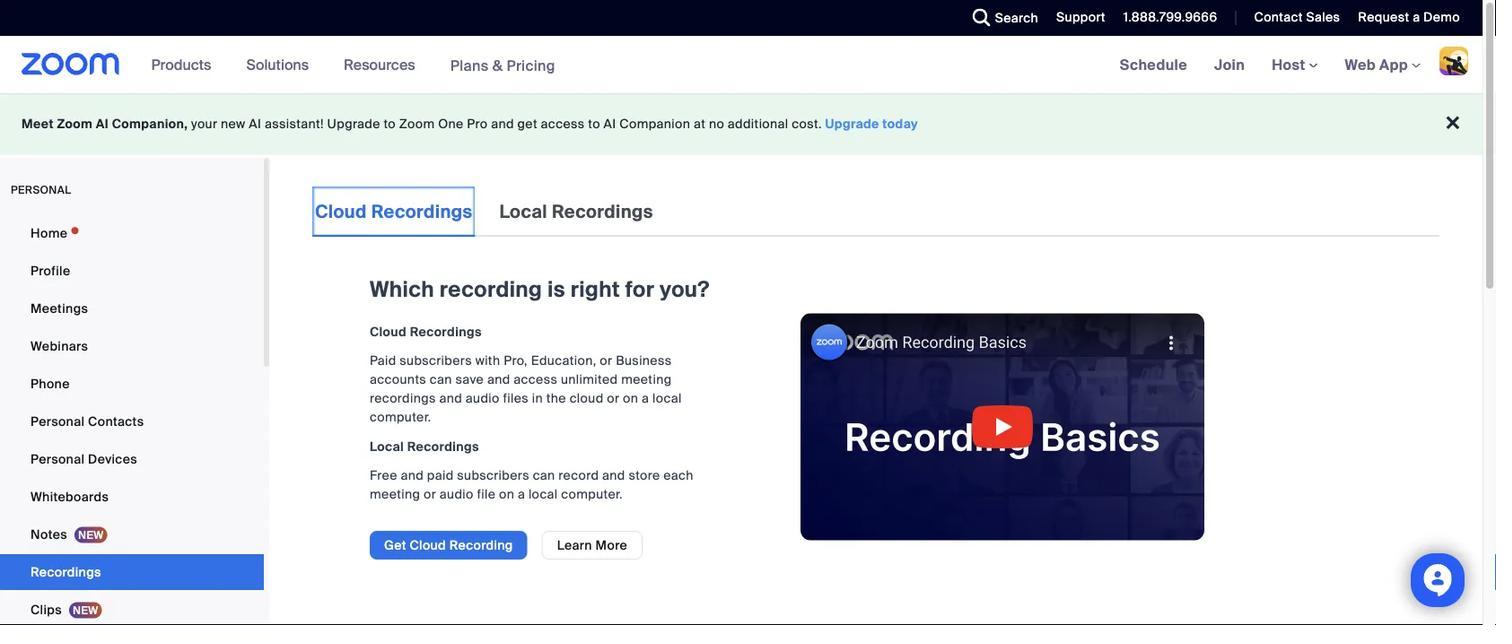 Task type: vqa. For each thing, say whether or not it's contained in the screenshot.
Local
yes



Task type: locate. For each thing, give the bounding box(es) containing it.
1 horizontal spatial meeting
[[622, 372, 672, 388]]

cloud
[[315, 200, 367, 223], [370, 324, 407, 340], [410, 537, 446, 554]]

cloud recordings up which
[[315, 200, 473, 223]]

1 horizontal spatial to
[[588, 116, 601, 132]]

support
[[1057, 9, 1106, 26]]

assistant!
[[265, 116, 324, 132]]

1 vertical spatial access
[[514, 372, 558, 388]]

and
[[491, 116, 514, 132], [488, 372, 511, 388], [440, 391, 463, 407], [401, 468, 424, 484], [603, 468, 626, 484]]

meeting inside free and paid subscribers can record and store each meeting or audio file on a local computer.
[[370, 487, 421, 503]]

audio down paid
[[440, 487, 474, 503]]

sales
[[1307, 9, 1341, 26]]

0 vertical spatial access
[[541, 116, 585, 132]]

audio down save
[[466, 391, 500, 407]]

zoom right meet
[[57, 116, 93, 132]]

local recordings up paid
[[370, 439, 479, 455]]

0 horizontal spatial meeting
[[370, 487, 421, 503]]

join
[[1215, 55, 1246, 74]]

personal down phone in the left bottom of the page
[[31, 414, 85, 430]]

contacts
[[88, 414, 144, 430]]

which recording is right for you?
[[370, 276, 710, 304]]

local up free
[[370, 439, 404, 455]]

phone link
[[0, 366, 264, 402]]

a inside paid subscribers with pro, education, or business accounts can save and access unlimited meeting recordings and audio files in the cloud or on a local computer.
[[642, 391, 649, 407]]

upgrade right cost.
[[826, 116, 880, 132]]

0 vertical spatial audio
[[466, 391, 500, 407]]

1 vertical spatial computer.
[[562, 487, 623, 503]]

audio inside free and paid subscribers can record and store each meeting or audio file on a local computer.
[[440, 487, 474, 503]]

can
[[430, 372, 452, 388], [533, 468, 556, 484]]

1 horizontal spatial local
[[653, 391, 682, 407]]

0 vertical spatial local recordings
[[500, 200, 653, 223]]

2 upgrade from the left
[[826, 116, 880, 132]]

access
[[541, 116, 585, 132], [514, 372, 558, 388]]

0 vertical spatial personal
[[31, 414, 85, 430]]

can inside paid subscribers with pro, education, or business accounts can save and access unlimited meeting recordings and audio files in the cloud or on a local computer.
[[430, 372, 452, 388]]

notes
[[31, 527, 67, 543]]

0 horizontal spatial local
[[370, 439, 404, 455]]

cloud recordings down which
[[370, 324, 482, 340]]

personal devices link
[[0, 442, 264, 478]]

0 vertical spatial or
[[600, 353, 613, 370]]

2 vertical spatial a
[[518, 487, 525, 503]]

meet zoom ai companion, footer
[[0, 93, 1483, 155]]

companion
[[620, 116, 691, 132]]

ai right new
[[249, 116, 262, 132]]

host
[[1273, 55, 1310, 74]]

1 vertical spatial a
[[642, 391, 649, 407]]

access up in
[[514, 372, 558, 388]]

0 horizontal spatial cloud
[[315, 200, 367, 223]]

0 vertical spatial computer.
[[370, 409, 432, 426]]

products
[[151, 55, 211, 74]]

companion,
[[112, 116, 188, 132]]

files
[[503, 391, 529, 407]]

today
[[883, 116, 919, 132]]

0 vertical spatial local
[[653, 391, 682, 407]]

0 vertical spatial cloud recordings
[[315, 200, 473, 223]]

personal up whiteboards at the bottom left of the page
[[31, 451, 85, 468]]

ai
[[96, 116, 109, 132], [249, 116, 262, 132], [604, 116, 617, 132]]

0 vertical spatial cloud
[[315, 200, 367, 223]]

2 horizontal spatial cloud
[[410, 537, 446, 554]]

recording
[[440, 276, 543, 304]]

meeting down free
[[370, 487, 421, 503]]

0 horizontal spatial upgrade
[[327, 116, 380, 132]]

0 horizontal spatial local
[[529, 487, 558, 503]]

local recordings
[[500, 200, 653, 223], [370, 439, 479, 455]]

or down paid
[[424, 487, 437, 503]]

local down business
[[653, 391, 682, 407]]

meeting inside paid subscribers with pro, education, or business accounts can save and access unlimited meeting recordings and audio files in the cloud or on a local computer.
[[622, 372, 672, 388]]

1 horizontal spatial local recordings
[[500, 200, 653, 223]]

1 horizontal spatial a
[[642, 391, 649, 407]]

search
[[996, 9, 1039, 26]]

subscribers
[[400, 353, 472, 370], [457, 468, 530, 484]]

subscribers inside free and paid subscribers can record and store each meeting or audio file on a local computer.
[[457, 468, 530, 484]]

paid
[[427, 468, 454, 484]]

1 vertical spatial meeting
[[370, 487, 421, 503]]

1 vertical spatial can
[[533, 468, 556, 484]]

recordings down notes
[[31, 564, 101, 581]]

local recordings inside local recordings tab
[[500, 200, 653, 223]]

0 horizontal spatial local recordings
[[370, 439, 479, 455]]

on inside free and paid subscribers can record and store each meeting or audio file on a local computer.
[[499, 487, 515, 503]]

1 vertical spatial local
[[529, 487, 558, 503]]

ai left the 'companion,'
[[96, 116, 109, 132]]

0 horizontal spatial to
[[384, 116, 396, 132]]

recordings link
[[0, 555, 264, 591]]

to left the companion
[[588, 116, 601, 132]]

2 vertical spatial cloud
[[410, 537, 446, 554]]

upgrade today link
[[826, 116, 919, 132]]

1 vertical spatial personal
[[31, 451, 85, 468]]

learn more
[[557, 537, 628, 554]]

local
[[653, 391, 682, 407], [529, 487, 558, 503]]

can left save
[[430, 372, 452, 388]]

or
[[600, 353, 613, 370], [607, 391, 620, 407], [424, 487, 437, 503]]

local right file
[[529, 487, 558, 503]]

a left demo
[[1414, 9, 1421, 26]]

meeting
[[622, 372, 672, 388], [370, 487, 421, 503]]

1 vertical spatial audio
[[440, 487, 474, 503]]

in
[[532, 391, 543, 407]]

0 vertical spatial subscribers
[[400, 353, 472, 370]]

1 vertical spatial on
[[499, 487, 515, 503]]

get
[[384, 537, 407, 554]]

save
[[456, 372, 484, 388]]

on down business
[[623, 391, 639, 407]]

1 vertical spatial subscribers
[[457, 468, 530, 484]]

meetings
[[31, 300, 88, 317]]

record
[[559, 468, 599, 484]]

on right file
[[499, 487, 515, 503]]

contact
[[1255, 9, 1304, 26]]

0 horizontal spatial can
[[430, 372, 452, 388]]

a down business
[[642, 391, 649, 407]]

zoom left one
[[399, 116, 435, 132]]

2 personal from the top
[[31, 451, 85, 468]]

home link
[[0, 216, 264, 251]]

local recordings up right
[[500, 200, 653, 223]]

plans & pricing
[[450, 56, 556, 75]]

1 horizontal spatial zoom
[[399, 116, 435, 132]]

upgrade down product information navigation
[[327, 116, 380, 132]]

cloud recordings tab
[[313, 187, 475, 237]]

recordings up with at bottom left
[[410, 324, 482, 340]]

1 horizontal spatial computer.
[[562, 487, 623, 503]]

1 horizontal spatial local
[[500, 200, 548, 223]]

right
[[571, 276, 620, 304]]

0 vertical spatial on
[[623, 391, 639, 407]]

local inside free and paid subscribers can record and store each meeting or audio file on a local computer.
[[529, 487, 558, 503]]

your
[[191, 116, 218, 132]]

2 vertical spatial or
[[424, 487, 437, 503]]

meetings navigation
[[1107, 36, 1483, 95]]

and down with at bottom left
[[488, 372, 511, 388]]

1 horizontal spatial upgrade
[[826, 116, 880, 132]]

cloud inside tab
[[315, 200, 367, 223]]

0 horizontal spatial on
[[499, 487, 515, 503]]

1 horizontal spatial cloud
[[370, 324, 407, 340]]

banner containing products
[[0, 36, 1483, 95]]

pro
[[467, 116, 488, 132]]

can left record
[[533, 468, 556, 484]]

meeting down business
[[622, 372, 672, 388]]

computer. inside paid subscribers with pro, education, or business accounts can save and access unlimited meeting recordings and audio files in the cloud or on a local computer.
[[370, 409, 432, 426]]

local up which recording is right for you?
[[500, 200, 548, 223]]

1 horizontal spatial on
[[623, 391, 639, 407]]

computer.
[[370, 409, 432, 426], [562, 487, 623, 503]]

plans & pricing link
[[450, 56, 556, 75], [450, 56, 556, 75]]

0 vertical spatial can
[[430, 372, 452, 388]]

recordings up which
[[371, 200, 473, 223]]

2 to from the left
[[588, 116, 601, 132]]

each
[[664, 468, 694, 484]]

new
[[221, 116, 246, 132]]

0 horizontal spatial computer.
[[370, 409, 432, 426]]

search button
[[960, 0, 1044, 36]]

2 horizontal spatial ai
[[604, 116, 617, 132]]

1.888.799.9666 button
[[1111, 0, 1223, 36], [1124, 9, 1218, 26]]

1 horizontal spatial can
[[533, 468, 556, 484]]

no
[[709, 116, 725, 132]]

0 vertical spatial local
[[500, 200, 548, 223]]

more
[[596, 537, 628, 554]]

0 horizontal spatial ai
[[96, 116, 109, 132]]

a right file
[[518, 487, 525, 503]]

computer. down record
[[562, 487, 623, 503]]

ai left the companion
[[604, 116, 617, 132]]

subscribers up file
[[457, 468, 530, 484]]

banner
[[0, 36, 1483, 95]]

2 horizontal spatial a
[[1414, 9, 1421, 26]]

to down resources dropdown button
[[384, 116, 396, 132]]

1 horizontal spatial ai
[[249, 116, 262, 132]]

request a demo link
[[1346, 0, 1483, 36], [1359, 9, 1461, 26]]

and left get
[[491, 116, 514, 132]]

zoom
[[57, 116, 93, 132], [399, 116, 435, 132]]

to
[[384, 116, 396, 132], [588, 116, 601, 132]]

and left paid
[[401, 468, 424, 484]]

web app button
[[1346, 55, 1422, 74]]

2 ai from the left
[[249, 116, 262, 132]]

subscribers up save
[[400, 353, 472, 370]]

or up 'unlimited'
[[600, 353, 613, 370]]

0 horizontal spatial zoom
[[57, 116, 93, 132]]

is
[[548, 276, 566, 304]]

local inside paid subscribers with pro, education, or business accounts can save and access unlimited meeting recordings and audio files in the cloud or on a local computer.
[[653, 391, 682, 407]]

request
[[1359, 9, 1410, 26]]

access right get
[[541, 116, 585, 132]]

main content element
[[313, 187, 1440, 578]]

for
[[626, 276, 655, 304]]

paid
[[370, 353, 396, 370]]

1 vertical spatial local recordings
[[370, 439, 479, 455]]

or right cloud
[[607, 391, 620, 407]]

cloud recordings
[[315, 200, 473, 223], [370, 324, 482, 340]]

get cloud recording
[[384, 537, 513, 554]]

0 horizontal spatial a
[[518, 487, 525, 503]]

computer. down recordings
[[370, 409, 432, 426]]

1 personal from the top
[[31, 414, 85, 430]]

0 vertical spatial meeting
[[622, 372, 672, 388]]

1 vertical spatial cloud
[[370, 324, 407, 340]]

cloud recordings inside cloud recordings tab
[[315, 200, 473, 223]]



Task type: describe. For each thing, give the bounding box(es) containing it.
accounts
[[370, 372, 427, 388]]

1 vertical spatial cloud recordings
[[370, 324, 482, 340]]

file
[[477, 487, 496, 503]]

recording
[[450, 537, 513, 554]]

meet zoom ai companion, your new ai assistant! upgrade to zoom one pro and get access to ai companion at no additional cost. upgrade today
[[22, 116, 919, 132]]

education,
[[531, 353, 597, 370]]

pro,
[[504, 353, 528, 370]]

cost.
[[792, 116, 822, 132]]

resources
[[344, 55, 415, 74]]

and down save
[[440, 391, 463, 407]]

audio inside paid subscribers with pro, education, or business accounts can save and access unlimited meeting recordings and audio files in the cloud or on a local computer.
[[466, 391, 500, 407]]

whiteboards link
[[0, 480, 264, 515]]

plans
[[450, 56, 489, 75]]

access inside paid subscribers with pro, education, or business accounts can save and access unlimited meeting recordings and audio files in the cloud or on a local computer.
[[514, 372, 558, 388]]

learn more button
[[542, 532, 643, 560]]

get
[[518, 116, 538, 132]]

join link
[[1202, 36, 1259, 93]]

can inside free and paid subscribers can record and store each meeting or audio file on a local computer.
[[533, 468, 556, 484]]

app
[[1380, 55, 1409, 74]]

resources button
[[344, 36, 424, 93]]

personal for personal contacts
[[31, 414, 85, 430]]

0 vertical spatial a
[[1414, 9, 1421, 26]]

personal devices
[[31, 451, 137, 468]]

whiteboards
[[31, 489, 109, 506]]

1.888.799.9666
[[1124, 9, 1218, 26]]

web app
[[1346, 55, 1409, 74]]

demo
[[1424, 9, 1461, 26]]

access inside meet zoom ai companion, footer
[[541, 116, 585, 132]]

recordings inside personal menu menu
[[31, 564, 101, 581]]

solutions
[[246, 55, 309, 74]]

1 vertical spatial local
[[370, 439, 404, 455]]

or inside free and paid subscribers can record and store each meeting or audio file on a local computer.
[[424, 487, 437, 503]]

home
[[31, 225, 68, 242]]

zoom logo image
[[22, 53, 120, 75]]

personal contacts
[[31, 414, 144, 430]]

get cloud recording button
[[370, 532, 528, 560]]

personal contacts link
[[0, 404, 264, 440]]

additional
[[728, 116, 789, 132]]

unlimited
[[561, 372, 618, 388]]

clips link
[[0, 593, 264, 626]]

phone
[[31, 376, 70, 392]]

the
[[547, 391, 567, 407]]

schedule link
[[1107, 36, 1202, 93]]

recordings up paid
[[407, 439, 479, 455]]

on inside paid subscribers with pro, education, or business accounts can save and access unlimited meeting recordings and audio files in the cloud or on a local computer.
[[623, 391, 639, 407]]

solutions button
[[246, 36, 317, 93]]

paid subscribers with pro, education, or business accounts can save and access unlimited meeting recordings and audio files in the cloud or on a local computer.
[[370, 353, 682, 426]]

meet
[[22, 116, 54, 132]]

profile link
[[0, 253, 264, 289]]

webinars link
[[0, 329, 264, 365]]

personal for personal devices
[[31, 451, 85, 468]]

products button
[[151, 36, 219, 93]]

with
[[476, 353, 501, 370]]

free
[[370, 468, 398, 484]]

tabs of recording tab list
[[313, 187, 656, 237]]

1 zoom from the left
[[57, 116, 93, 132]]

and left store in the left bottom of the page
[[603, 468, 626, 484]]

free and paid subscribers can record and store each meeting or audio file on a local computer.
[[370, 468, 694, 503]]

1 vertical spatial or
[[607, 391, 620, 407]]

product information navigation
[[138, 36, 569, 95]]

1 ai from the left
[[96, 116, 109, 132]]

personal
[[11, 183, 71, 197]]

&
[[493, 56, 503, 75]]

devices
[[88, 451, 137, 468]]

schedule
[[1120, 55, 1188, 74]]

a inside free and paid subscribers can record and store each meeting or audio file on a local computer.
[[518, 487, 525, 503]]

cloud
[[570, 391, 604, 407]]

2 zoom from the left
[[399, 116, 435, 132]]

request a demo
[[1359, 9, 1461, 26]]

local inside tab
[[500, 200, 548, 223]]

contact sales
[[1255, 9, 1341, 26]]

profile
[[31, 263, 70, 279]]

store
[[629, 468, 661, 484]]

cloud inside button
[[410, 537, 446, 554]]

host button
[[1273, 55, 1319, 74]]

meetings link
[[0, 291, 264, 327]]

and inside meet zoom ai companion, footer
[[491, 116, 514, 132]]

1 to from the left
[[384, 116, 396, 132]]

profile picture image
[[1440, 47, 1469, 75]]

local recordings tab
[[497, 187, 656, 237]]

recordings
[[370, 391, 436, 407]]

business
[[616, 353, 672, 370]]

personal menu menu
[[0, 216, 264, 626]]

pricing
[[507, 56, 556, 75]]

clips
[[31, 602, 62, 619]]

recordings up right
[[552, 200, 653, 223]]

learn
[[557, 537, 593, 554]]

3 ai from the left
[[604, 116, 617, 132]]

you?
[[660, 276, 710, 304]]

which
[[370, 276, 435, 304]]

computer. inside free and paid subscribers can record and store each meeting or audio file on a local computer.
[[562, 487, 623, 503]]

1 upgrade from the left
[[327, 116, 380, 132]]

web
[[1346, 55, 1377, 74]]

notes link
[[0, 517, 264, 553]]

subscribers inside paid subscribers with pro, education, or business accounts can save and access unlimited meeting recordings and audio files in the cloud or on a local computer.
[[400, 353, 472, 370]]

webinars
[[31, 338, 88, 355]]

at
[[694, 116, 706, 132]]



